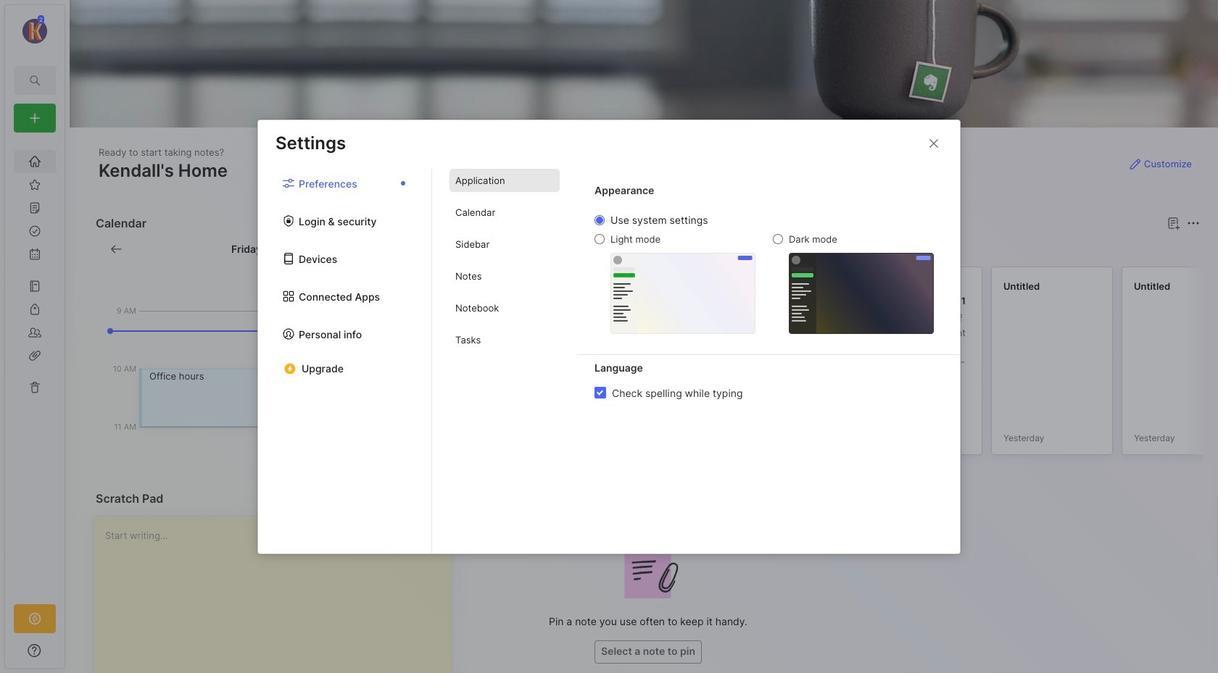 Task type: describe. For each thing, give the bounding box(es) containing it.
Start writing… text field
[[105, 517, 450, 674]]

tree inside main element
[[5, 141, 65, 592]]

1 tab list from the left
[[258, 169, 432, 554]]

main element
[[0, 0, 70, 674]]

upgrade image
[[26, 611, 44, 628]]

2 tab list from the left
[[432, 169, 577, 554]]



Task type: locate. For each thing, give the bounding box(es) containing it.
option group
[[595, 214, 934, 334]]

tree
[[5, 141, 65, 592]]

None radio
[[595, 234, 605, 244]]

None checkbox
[[595, 387, 606, 399]]

close image
[[925, 135, 943, 152]]

row group
[[469, 267, 1218, 464]]

tab
[[450, 169, 560, 192], [450, 201, 560, 224], [450, 233, 560, 256], [472, 241, 514, 258], [450, 265, 560, 288], [450, 297, 560, 320], [450, 329, 560, 352]]

home image
[[28, 154, 42, 169]]

tab list
[[258, 169, 432, 554], [432, 169, 577, 554]]

edit search image
[[26, 72, 44, 89]]

None radio
[[595, 215, 605, 226], [773, 234, 783, 244], [595, 215, 605, 226], [773, 234, 783, 244]]



Task type: vqa. For each thing, say whether or not it's contained in the screenshot.
tree
yes



